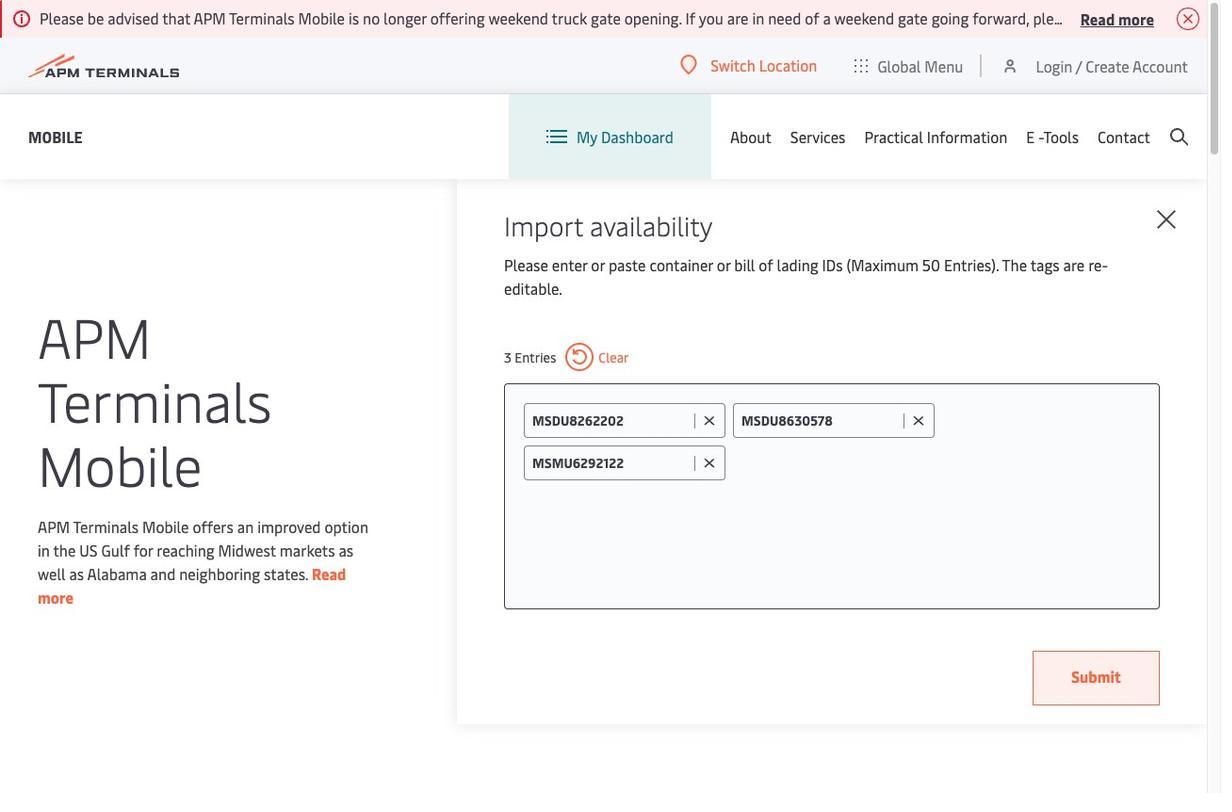 Task type: vqa. For each thing, say whether or not it's contained in the screenshot.
second appointment from the left
no



Task type: locate. For each thing, give the bounding box(es) containing it.
practical information button
[[865, 94, 1008, 179]]

in
[[753, 8, 765, 28], [38, 540, 50, 560]]

50
[[923, 254, 941, 275]]

offering
[[430, 8, 485, 28]]

please inside please enter or paste container or bill of lading ids (maximum 50 entries). the tags are re- editable.
[[504, 254, 548, 275]]

gate right truck
[[591, 8, 621, 28]]

read more link
[[38, 563, 346, 607]]

reaching
[[157, 540, 215, 560]]

in left the the
[[38, 540, 50, 560]]

1 horizontal spatial or
[[717, 254, 731, 275]]

gate
[[591, 8, 621, 28], [898, 8, 928, 28]]

0 horizontal spatial please
[[40, 8, 84, 28]]

terminals
[[229, 8, 295, 28], [38, 362, 272, 437], [73, 516, 139, 537]]

1 vertical spatial more
[[38, 587, 74, 607]]

advised
[[108, 8, 159, 28]]

1 horizontal spatial weekend
[[835, 8, 895, 28]]

well
[[38, 563, 66, 584]]

terminals for apm terminals mobile offers an improved option in the us gulf for reaching midwest markets as well as alabama and neighboring states.
[[73, 516, 139, 537]]

offers
[[193, 516, 234, 537]]

read more down the reaching
[[38, 563, 346, 607]]

0 horizontal spatial read
[[312, 563, 346, 584]]

states.
[[264, 563, 308, 584]]

weekend right "a"
[[835, 8, 895, 28]]

apm terminals mobile offers an improved option in the us gulf for reaching midwest markets as well as alabama and neighboring states.
[[38, 516, 368, 584]]

1 vertical spatial terminals
[[38, 362, 272, 437]]

0 horizontal spatial more
[[38, 587, 74, 607]]

2 vertical spatial terminals
[[73, 516, 139, 537]]

switch
[[711, 55, 756, 75]]

0 vertical spatial apm
[[194, 8, 226, 28]]

markets
[[280, 540, 335, 560]]

read more for read more button
[[1081, 8, 1155, 29]]

or right enter
[[591, 254, 605, 275]]

mobile secondary image
[[35, 503, 365, 786]]

0 vertical spatial as
[[339, 540, 354, 560]]

are left re-
[[1064, 254, 1085, 275]]

login / create account link
[[1001, 38, 1189, 93]]

0 vertical spatial more
[[1119, 8, 1155, 29]]

1 vertical spatial read
[[312, 563, 346, 584]]

2 vertical spatial apm
[[38, 516, 70, 537]]

more right email
[[1119, 8, 1155, 29]]

mobile inside apm terminals mobile
[[38, 426, 202, 501]]

read more up login / create account
[[1081, 8, 1155, 29]]

apm inside the apm terminals mobile offers an improved option in the us gulf for reaching midwest markets as well as alabama and neighboring states.
[[38, 516, 70, 537]]

1 gate from the left
[[591, 8, 621, 28]]

weekend left truck
[[489, 8, 549, 28]]

apm terminals mobile
[[38, 298, 272, 501]]

more
[[1119, 8, 1155, 29], [38, 587, 74, 607]]

in inside the apm terminals mobile offers an improved option in the us gulf for reaching midwest markets as well as alabama and neighboring states.
[[38, 540, 50, 560]]

gulf
[[101, 540, 130, 560]]

about button
[[730, 94, 772, 179]]

Type or paste your IDs here text field
[[733, 446, 1140, 480]]

in left need
[[753, 8, 765, 28]]

1 horizontal spatial more
[[1119, 8, 1155, 29]]

please up editable.
[[504, 254, 548, 275]]

please
[[1033, 8, 1077, 28]]

information
[[927, 126, 1008, 147]]

read more button
[[1081, 7, 1155, 30]]

read down markets
[[312, 563, 346, 584]]

0 vertical spatial read more
[[1081, 8, 1155, 29]]

1 horizontal spatial please
[[504, 254, 548, 275]]

terminals inside the apm terminals mobile offers an improved option in the us gulf for reaching midwest markets as well as alabama and neighboring states.
[[73, 516, 139, 537]]

be
[[87, 8, 104, 28]]

1 horizontal spatial of
[[805, 8, 820, 28]]

a
[[823, 8, 831, 28]]

1 horizontal spatial read more
[[1081, 8, 1155, 29]]

1 vertical spatial are
[[1064, 254, 1085, 275]]

create
[[1086, 55, 1130, 76]]

are
[[727, 8, 749, 28], [1064, 254, 1085, 275]]

read inside button
[[1081, 8, 1115, 29]]

and
[[150, 563, 176, 584]]

read
[[1081, 8, 1115, 29], [312, 563, 346, 584]]

apm
[[194, 8, 226, 28], [38, 298, 151, 373], [38, 516, 70, 537]]

0 vertical spatial are
[[727, 8, 749, 28]]

services button
[[791, 94, 846, 179]]

0 horizontal spatial as
[[69, 563, 84, 584]]

as down option
[[339, 540, 354, 560]]

of right bill
[[759, 254, 774, 275]]

or left bill
[[717, 254, 731, 275]]

0 horizontal spatial or
[[591, 254, 605, 275]]

0 vertical spatial of
[[805, 8, 820, 28]]

more inside button
[[1119, 8, 1155, 29]]

option
[[325, 516, 368, 537]]

paste
[[609, 254, 646, 275]]

about
[[730, 126, 772, 147]]

1 horizontal spatial read
[[1081, 8, 1115, 29]]

truck
[[552, 8, 587, 28]]

login
[[1036, 55, 1073, 76]]

1 vertical spatial entered id text field
[[533, 454, 690, 472]]

more for read more link
[[38, 587, 74, 607]]

switch location
[[711, 55, 818, 75]]

0 horizontal spatial of
[[759, 254, 774, 275]]

as right well
[[69, 563, 84, 584]]

1 horizontal spatial gate
[[898, 8, 928, 28]]

apm inside apm terminals mobile
[[38, 298, 151, 373]]

tags
[[1031, 254, 1060, 275]]

1 vertical spatial of
[[759, 254, 774, 275]]

read right please
[[1081, 8, 1115, 29]]

1 horizontal spatial are
[[1064, 254, 1085, 275]]

1 horizontal spatial as
[[339, 540, 354, 560]]

Entered ID text field
[[533, 412, 690, 430], [533, 454, 690, 472]]

3
[[504, 348, 512, 366]]

1 vertical spatial in
[[38, 540, 50, 560]]

0 vertical spatial entered id text field
[[533, 412, 690, 430]]

0 horizontal spatial weekend
[[489, 8, 549, 28]]

dashboard
[[601, 126, 674, 147]]

services
[[791, 126, 846, 147]]

0 vertical spatial read
[[1081, 8, 1115, 29]]

please
[[40, 8, 84, 28], [504, 254, 548, 275]]

more for read more button
[[1119, 8, 1155, 29]]

weekend
[[489, 8, 549, 28], [835, 8, 895, 28]]

contact
[[1098, 126, 1151, 147]]

0 vertical spatial in
[[753, 8, 765, 28]]

of
[[805, 8, 820, 28], [759, 254, 774, 275]]

1 vertical spatial apm
[[38, 298, 151, 373]]

us
[[79, 540, 98, 560]]

import
[[504, 207, 583, 243]]

0 horizontal spatial in
[[38, 540, 50, 560]]

are inside please enter or paste container or bill of lading ids (maximum 50 entries). the tags are re- editable.
[[1064, 254, 1085, 275]]

0 horizontal spatial gate
[[591, 8, 621, 28]]

as
[[339, 540, 354, 560], [69, 563, 84, 584]]

0 horizontal spatial read more
[[38, 563, 346, 607]]

going
[[932, 8, 969, 28]]

1 vertical spatial read more
[[38, 563, 346, 607]]

read for read more button
[[1081, 8, 1115, 29]]

location
[[759, 55, 818, 75]]

please left be
[[40, 8, 84, 28]]

are right you
[[727, 8, 749, 28]]

that
[[162, 8, 190, 28]]

or
[[591, 254, 605, 275], [717, 254, 731, 275]]

import availability
[[504, 207, 713, 243]]

need
[[768, 8, 801, 28]]

account
[[1133, 55, 1189, 76]]

1 vertical spatial please
[[504, 254, 548, 275]]

gate left going
[[898, 8, 928, 28]]

of left "a"
[[805, 8, 820, 28]]

1 horizontal spatial in
[[753, 8, 765, 28]]

/
[[1076, 55, 1082, 76]]

practical
[[865, 126, 923, 147]]

the
[[1002, 254, 1027, 275]]

apm for apm terminals mobile offers an improved option in the us gulf for reaching midwest markets as well as alabama and neighboring states.
[[38, 516, 70, 537]]

1 weekend from the left
[[489, 8, 549, 28]]

editable.
[[504, 278, 563, 299]]

0 vertical spatial please
[[40, 8, 84, 28]]

more down well
[[38, 587, 74, 607]]



Task type: describe. For each thing, give the bounding box(es) containing it.
2 entered id text field from the top
[[533, 454, 690, 472]]

of inside please enter or paste container or bill of lading ids (maximum 50 entries). the tags are re- editable.
[[759, 254, 774, 275]]

tools
[[1044, 126, 1079, 147]]

submit button
[[1033, 651, 1160, 706]]

email
[[1081, 8, 1118, 28]]

my dashboard
[[577, 126, 674, 147]]

Entered ID text field
[[742, 412, 899, 430]]

please be advised that apm terminals mobile is no longer offering weekend truck gate opening. if you are in need of a weekend gate going forward, please email
[[40, 8, 1122, 28]]

enter
[[552, 254, 588, 275]]

-
[[1039, 126, 1044, 147]]

clear button
[[566, 343, 629, 371]]

(maximum
[[847, 254, 919, 275]]

please enter or paste container or bill of lading ids (maximum 50 entries). the tags are re- editable.
[[504, 254, 1109, 299]]

terminals for apm terminals mobile
[[38, 362, 272, 437]]

the
[[53, 540, 76, 560]]

for
[[133, 540, 153, 560]]

apm for apm terminals mobile
[[38, 298, 151, 373]]

3 entries
[[504, 348, 556, 366]]

1 or from the left
[[591, 254, 605, 275]]

entries).
[[944, 254, 999, 275]]

read more for read more link
[[38, 563, 346, 607]]

2 weekend from the left
[[835, 8, 895, 28]]

bill
[[735, 254, 755, 275]]

entries
[[515, 348, 556, 366]]

menu
[[925, 55, 964, 76]]

e -tools
[[1027, 126, 1079, 147]]

submit
[[1072, 666, 1122, 687]]

contact button
[[1098, 94, 1151, 179]]

read for read more link
[[312, 563, 346, 584]]

please for please enter or paste container or bill of lading ids (maximum 50 entries). the tags are re- editable.
[[504, 254, 548, 275]]

clear
[[599, 348, 629, 366]]

opening.
[[625, 8, 682, 28]]

2 gate from the left
[[898, 8, 928, 28]]

close alert image
[[1177, 8, 1200, 30]]

0 vertical spatial terminals
[[229, 8, 295, 28]]

e
[[1027, 126, 1035, 147]]

alabama
[[87, 563, 147, 584]]

neighboring
[[179, 563, 260, 584]]

no
[[363, 8, 380, 28]]

practical information
[[865, 126, 1008, 147]]

ids
[[822, 254, 843, 275]]

improved
[[257, 516, 321, 537]]

is
[[349, 8, 359, 28]]

an
[[237, 516, 254, 537]]

if
[[686, 8, 696, 28]]

my dashboard button
[[547, 94, 674, 179]]

please for please be advised that apm terminals mobile is no longer offering weekend truck gate opening. if you are in need of a weekend gate going forward, please email
[[40, 8, 84, 28]]

mobile inside the apm terminals mobile offers an improved option in the us gulf for reaching midwest markets as well as alabama and neighboring states.
[[142, 516, 189, 537]]

my
[[577, 126, 598, 147]]

e -tools button
[[1027, 94, 1079, 179]]

global
[[878, 55, 921, 76]]

login / create account
[[1036, 55, 1189, 76]]

mobile link
[[28, 125, 83, 148]]

lading
[[777, 254, 819, 275]]

0 horizontal spatial are
[[727, 8, 749, 28]]

2 or from the left
[[717, 254, 731, 275]]

forward,
[[973, 8, 1030, 28]]

longer
[[384, 8, 427, 28]]

midwest
[[218, 540, 276, 560]]

global menu button
[[836, 37, 983, 94]]

container
[[650, 254, 713, 275]]

re-
[[1089, 254, 1109, 275]]

1 vertical spatial as
[[69, 563, 84, 584]]

1 entered id text field from the top
[[533, 412, 690, 430]]

availability
[[590, 207, 713, 243]]

switch location button
[[681, 55, 818, 75]]

global menu
[[878, 55, 964, 76]]

you
[[699, 8, 724, 28]]



